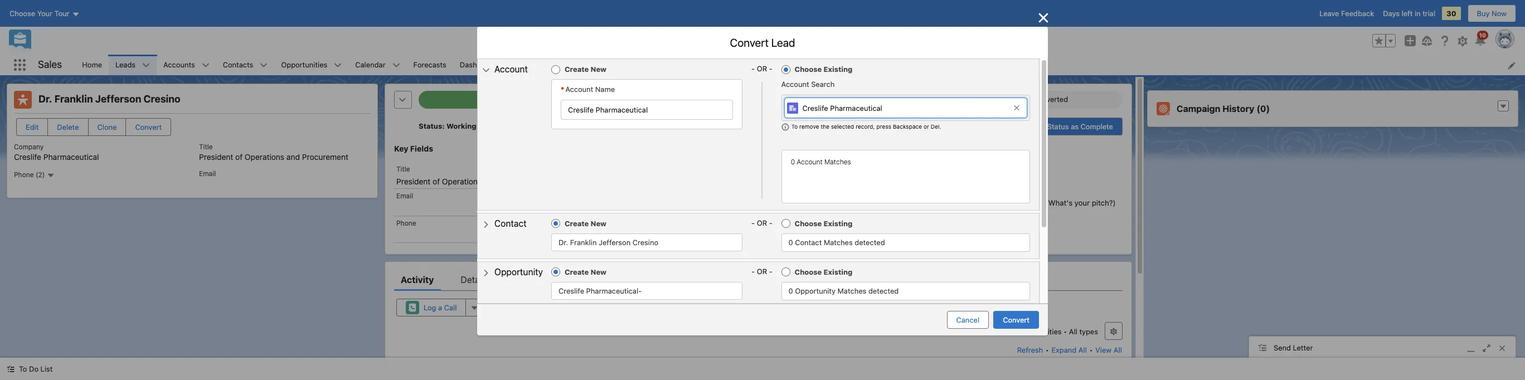Task type: describe. For each thing, give the bounding box(es) containing it.
accounts
[[163, 60, 195, 69]]

dr. franklin jefferson cresino button
[[559, 234, 742, 251]]

in
[[1415, 9, 1421, 18]]

0 horizontal spatial dr. franklin jefferson cresino
[[38, 93, 180, 105]]

- or - for contact
[[751, 218, 772, 227]]

choose for contact
[[795, 219, 822, 228]]

lead image
[[14, 91, 32, 109]]

1 horizontal spatial convert
[[730, 36, 769, 49]]

existing for opportunity
[[824, 267, 853, 276]]

0 horizontal spatial jefferson
[[95, 93, 141, 105]]

all right "view"
[[1114, 346, 1122, 355]]

pitch?)
[[1092, 198, 1116, 207]]

delete
[[57, 123, 79, 132]]

0 horizontal spatial status
[[419, 122, 442, 131]]

task
[[530, 303, 546, 312]]

times
[[961, 198, 980, 207]]

0 vertical spatial a
[[798, 176, 802, 185]]

view
[[1095, 346, 1112, 355]]

or for contact
[[757, 218, 767, 227]]

send letter link
[[1249, 337, 1516, 360]]

key
[[394, 144, 408, 153]]

how
[[924, 198, 939, 207]]

or for opportunity
[[757, 267, 767, 276]]

0 vertical spatial franklin
[[54, 93, 93, 105]]

matches for contact
[[824, 238, 853, 247]]

1 vertical spatial of
[[433, 177, 440, 186]]

campaign history (0)
[[1177, 104, 1270, 114]]

1 vertical spatial opportunity
[[795, 286, 836, 295]]

0 vertical spatial president
[[199, 152, 233, 162]]

email button
[[667, 299, 722, 317]]

creslife inside the company creslife pharmaceutical
[[14, 152, 41, 162]]

activity link
[[401, 269, 434, 291]]

record,
[[856, 123, 875, 130]]

status : working
[[419, 122, 476, 131]]

choose for opportunity
[[795, 267, 822, 276]]

delete button
[[48, 118, 88, 136]]

new task
[[513, 303, 546, 312]]

save
[[770, 187, 786, 196]]

0 for contact
[[789, 238, 793, 247]]

2 vertical spatial convert
[[1003, 316, 1030, 324]]

create new for opportunity
[[565, 267, 607, 276]]

*
[[561, 85, 564, 94]]

0 horizontal spatial contact
[[494, 218, 527, 228]]

(0)
[[1257, 104, 1270, 114]]

identify
[[770, 176, 796, 185]]

refresh
[[1017, 346, 1043, 355]]

0 opportunity matches detected
[[789, 286, 899, 295]]

all right "expand"
[[1079, 346, 1087, 355]]

to for to do list
[[19, 365, 27, 373]]

franklin inside button
[[570, 238, 597, 247]]

to for to remove the selected record, press backspace or del.
[[791, 123, 798, 130]]

guidance
[[756, 144, 792, 153]]

status inside mark status as complete button
[[1047, 122, 1069, 131]]

time
[[999, 327, 1014, 336]]

1 create new from the top
[[565, 65, 607, 73]]

dashboards
[[460, 60, 500, 69]]

history
[[1223, 104, 1254, 114]]

accounts link
[[157, 55, 202, 75]]

selected
[[831, 123, 854, 130]]

qualify
[[756, 165, 781, 174]]

cresino inside button
[[633, 238, 658, 247]]

0 horizontal spatial operations
[[245, 152, 284, 162]]

new down pharmaceutical-
[[602, 303, 617, 312]]

0 horizontal spatial email
[[199, 170, 216, 178]]

opportunity inside opportunity "link"
[[494, 267, 543, 277]]

0 account matches
[[791, 158, 851, 166]]

contact link
[[476, 211, 533, 236]]

opportunity link
[[476, 260, 550, 284]]

0 horizontal spatial cresino
[[144, 93, 180, 105]]

creslife pharmaceutical link
[[784, 97, 1027, 118]]

0 vertical spatial contact
[[804, 176, 830, 185]]

expand all button
[[1051, 341, 1088, 359]]

1 vertical spatial operations
[[442, 177, 482, 186]]

0 vertical spatial 0
[[791, 158, 795, 166]]

0 horizontal spatial procurement
[[302, 152, 348, 162]]

1 choose existing from the top
[[795, 65, 853, 73]]

1 horizontal spatial title president of operations and procurement
[[396, 165, 546, 186]]

sales
[[38, 59, 62, 70]]

0 vertical spatial dr.
[[38, 93, 52, 105]]

opportunities link
[[274, 55, 334, 75]]

left
[[1402, 9, 1413, 18]]

detected for contact
[[855, 238, 885, 247]]

(for
[[874, 198, 888, 207]]

calendar
[[355, 60, 386, 69]]

dr. franklin jefferson cresino inside button
[[559, 238, 658, 247]]

out?
[[1031, 198, 1046, 207]]

filters: all time • all activities • all types
[[964, 327, 1098, 336]]

detected for opportunity
[[868, 286, 899, 295]]

0 vertical spatial lead
[[857, 176, 871, 185]]

refresh button
[[1017, 341, 1044, 359]]

account for account search
[[781, 80, 809, 89]]

letter
[[1293, 343, 1313, 352]]

existing for contact
[[824, 219, 853, 228]]

1 vertical spatial president
[[396, 177, 431, 186]]

quotes link
[[576, 55, 613, 75]]

clone button
[[88, 118, 126, 136]]

search... button
[[634, 32, 857, 50]]

0 contact matches detected
[[789, 238, 885, 247]]

0 vertical spatial matches
[[824, 158, 851, 166]]

create for opportunity
[[565, 267, 589, 276]]

leads link
[[109, 55, 142, 75]]

reports list item
[[522, 55, 576, 75]]

1 vertical spatial the
[[844, 176, 855, 185]]

• left "expand"
[[1046, 346, 1049, 355]]

new event button
[[575, 299, 647, 317]]

new up name
[[591, 65, 607, 73]]

0 vertical spatial convert button
[[126, 118, 171, 136]]

you
[[996, 198, 1008, 207]]

1 horizontal spatial lead
[[898, 187, 912, 196]]

1 vertical spatial email
[[396, 192, 413, 200]]

mark status as complete
[[1028, 122, 1113, 131]]

list
[[40, 365, 53, 373]]

2 horizontal spatial for
[[832, 176, 842, 185]]

1 horizontal spatial for
[[813, 198, 822, 207]]

1 create from the top
[[565, 65, 589, 73]]

contacts
[[223, 60, 253, 69]]

0 for opportunity
[[789, 286, 793, 295]]

reach
[[1010, 198, 1029, 207]]

path options list box
[[419, 91, 1123, 109]]

30
[[1447, 9, 1456, 18]]

matches for opportunity
[[838, 286, 867, 295]]

leave
[[1320, 9, 1339, 18]]

company creslife pharmaceutical
[[14, 143, 99, 162]]

dr. inside button
[[559, 238, 568, 247]]

account for account
[[494, 64, 528, 74]]

1 existing from the top
[[824, 65, 853, 73]]

1 horizontal spatial procurement
[[499, 177, 546, 186]]

all left 'time'
[[989, 327, 997, 336]]

1 vertical spatial contact
[[806, 187, 832, 196]]

name
[[595, 85, 615, 94]]

0 vertical spatial and
[[286, 152, 300, 162]]

creslife for creslife pharmaceutical
[[803, 104, 828, 113]]

edit button
[[16, 118, 48, 136]]

buy
[[1477, 9, 1490, 18]]

reports
[[528, 60, 555, 69]]

clone
[[97, 123, 117, 132]]

mark
[[1028, 122, 1045, 131]]

their
[[788, 187, 804, 196]]

calendar list item
[[349, 55, 407, 75]]

• up "expand"
[[1064, 327, 1067, 336]]

to
[[875, 187, 882, 196]]

account name
[[565, 85, 615, 94]]

to remove the selected record, press backspace or del.
[[791, 123, 941, 130]]

0 horizontal spatial title
[[199, 143, 213, 151]]

new event
[[602, 303, 638, 312]]

choose existing for contact
[[795, 219, 853, 228]]

log a call button
[[396, 299, 466, 317]]

backspace
[[893, 123, 922, 130]]

buy now
[[1477, 9, 1507, 18]]

refresh • expand all • view all
[[1017, 346, 1122, 355]]

view all link
[[1095, 341, 1123, 359]]

dashboards link
[[453, 55, 507, 75]]



Task type: locate. For each thing, give the bounding box(es) containing it.
cresino down accounts link
[[144, 93, 180, 105]]

2 vertical spatial choose existing
[[795, 267, 853, 276]]

expand
[[1052, 346, 1077, 355]]

2 vertical spatial existing
[[824, 267, 853, 276]]

now
[[1492, 9, 1507, 18]]

0 vertical spatial opportunity
[[494, 267, 543, 277]]

1 vertical spatial or
[[757, 218, 767, 227]]

2 vertical spatial the
[[884, 187, 896, 196]]

0 horizontal spatial for
[[794, 144, 805, 153]]

phone
[[396, 219, 416, 227]]

text default image
[[749, 61, 757, 69], [1500, 102, 1507, 110], [781, 123, 789, 131], [7, 365, 14, 373]]

0 horizontal spatial creslife
[[14, 152, 41, 162]]

create for contact
[[565, 219, 589, 228]]

promising
[[783, 165, 819, 174]]

list item
[[628, 55, 762, 75]]

lead
[[857, 176, 871, 185], [898, 187, 912, 196]]

0
[[791, 158, 795, 166], [789, 238, 793, 247], [789, 286, 793, 295]]

1 vertical spatial for
[[832, 176, 842, 185]]

send letter
[[1274, 343, 1313, 352]]

new left task
[[513, 303, 528, 312]]

status
[[419, 122, 442, 131], [1047, 122, 1069, 131]]

convert up 'time'
[[1003, 316, 1030, 324]]

create new for contact
[[565, 219, 607, 228]]

- or -
[[751, 64, 772, 73], [751, 218, 772, 227], [751, 267, 772, 276]]

1 horizontal spatial operations
[[442, 177, 482, 186]]

existing up search
[[824, 65, 853, 73]]

0 vertical spatial pharmaceutical
[[830, 104, 882, 113]]

email inside button
[[694, 303, 712, 312]]

many
[[941, 198, 959, 207]]

• left "view"
[[1090, 346, 1093, 355]]

franklin up creslife pharmaceutical-
[[570, 238, 597, 247]]

list containing home
[[75, 55, 1525, 75]]

del.
[[931, 123, 941, 130]]

1 vertical spatial - or -
[[751, 218, 772, 227]]

leads.
[[821, 165, 843, 174]]

1 horizontal spatial status
[[1047, 122, 1069, 131]]

3 existing from the top
[[824, 267, 853, 276]]

contact up opportunity "link"
[[494, 218, 527, 228]]

pharmaceutical up 'record,'
[[830, 104, 882, 113]]

0 horizontal spatial title president of operations and procurement
[[199, 143, 348, 162]]

2 existing from the top
[[824, 219, 853, 228]]

2 horizontal spatial a
[[798, 176, 802, 185]]

edit
[[26, 123, 39, 132]]

contact down plan
[[795, 238, 822, 247]]

of
[[235, 152, 243, 162], [433, 177, 440, 186]]

jefferson up clone
[[95, 93, 141, 105]]

jefferson inside dr. franklin jefferson cresino button
[[599, 238, 631, 247]]

lead up the example,
[[898, 187, 912, 196]]

detected
[[855, 238, 885, 247], [868, 286, 899, 295]]

1 horizontal spatial opportunity
[[795, 286, 836, 295]]

to inside button
[[19, 365, 27, 373]]

information
[[834, 187, 873, 196]]

choose up account search
[[795, 65, 822, 73]]

calendar link
[[349, 55, 392, 75]]

a inside button
[[438, 303, 442, 312]]

example,
[[890, 198, 921, 207]]

0 vertical spatial title president of operations and procurement
[[199, 143, 348, 162]]

convert button up refresh button
[[993, 311, 1039, 329]]

2 choose existing from the top
[[795, 219, 853, 228]]

create new
[[565, 65, 607, 73], [565, 219, 607, 228], [565, 267, 607, 276]]

1 vertical spatial title
[[396, 165, 410, 173]]

all
[[989, 327, 997, 336], [1021, 327, 1029, 336], [1069, 327, 1077, 336], [1079, 346, 1087, 355], [1114, 346, 1122, 355]]

2 vertical spatial create
[[565, 267, 589, 276]]

1 choose from the top
[[795, 65, 822, 73]]

1 vertical spatial existing
[[824, 219, 853, 228]]

1 vertical spatial matches
[[824, 238, 853, 247]]

0 horizontal spatial the
[[821, 123, 829, 130]]

2 create new from the top
[[565, 219, 607, 228]]

choose existing for opportunity
[[795, 267, 853, 276]]

search...
[[656, 36, 685, 45]]

choose down plan
[[795, 219, 822, 228]]

cresino
[[144, 93, 180, 105], [633, 238, 658, 247]]

new up dr. franklin jefferson cresino button
[[591, 219, 607, 228]]

3 or from the top
[[757, 267, 767, 276]]

or
[[757, 64, 767, 73], [757, 218, 767, 227], [757, 267, 767, 276]]

the up information
[[844, 176, 855, 185]]

contact down leads.
[[804, 176, 830, 185]]

opportunity up new task button
[[494, 267, 543, 277]]

cresino up creslife pharmaceutical- button
[[633, 238, 658, 247]]

existing up 0 contact matches detected
[[824, 219, 853, 228]]

call
[[444, 303, 457, 312]]

0 horizontal spatial convert
[[135, 123, 162, 132]]

text default image inside list
[[749, 61, 757, 69]]

a right log
[[438, 303, 442, 312]]

0 vertical spatial for
[[794, 144, 805, 153]]

2 vertical spatial - or -
[[751, 267, 772, 276]]

choose existing up 0 contact matches detected
[[795, 219, 853, 228]]

1 horizontal spatial pharmaceutical
[[830, 104, 882, 113]]

for down leads.
[[832, 176, 842, 185]]

creslife for creslife pharmaceutical-
[[559, 287, 584, 295]]

3 create from the top
[[565, 267, 589, 276]]

1 vertical spatial create new
[[565, 219, 607, 228]]

text default image inside to do list button
[[7, 365, 14, 373]]

0 horizontal spatial dr.
[[38, 93, 52, 105]]

1 vertical spatial to
[[19, 365, 27, 373]]

2 vertical spatial matches
[[838, 286, 867, 295]]

0 horizontal spatial president
[[199, 152, 233, 162]]

days
[[1383, 9, 1400, 18]]

•
[[1016, 327, 1019, 336], [1064, 327, 1067, 336], [1046, 346, 1049, 355], [1090, 346, 1093, 355]]

for right plan
[[813, 198, 822, 207]]

press
[[877, 123, 891, 130]]

pharmaceutical inside the company creslife pharmaceutical
[[43, 152, 99, 162]]

franklin
[[54, 93, 93, 105], [570, 238, 597, 247]]

account link
[[476, 57, 535, 81]]

opportunity down 0 contact matches detected
[[795, 286, 836, 295]]

3 - or - from the top
[[751, 267, 772, 276]]

tab list
[[394, 269, 1123, 291]]

0 vertical spatial operations
[[245, 152, 284, 162]]

3 choose existing from the top
[[795, 267, 853, 276]]

guidance for success
[[756, 144, 840, 153]]

2 - or - from the top
[[751, 218, 772, 227]]

group
[[1372, 34, 1396, 47]]

forecasts link
[[407, 55, 453, 75]]

0 horizontal spatial a
[[438, 303, 442, 312]]

matches down outreach
[[824, 238, 853, 247]]

list
[[75, 55, 1525, 75]]

contact up plan
[[806, 187, 832, 196]]

company
[[14, 143, 44, 151]]

opportunity
[[494, 267, 543, 277], [795, 286, 836, 295]]

convert lead
[[730, 36, 795, 49]]

1 vertical spatial a
[[790, 198, 794, 207]]

status left as
[[1047, 122, 1069, 131]]

your left "pitch?)"
[[1075, 198, 1090, 207]]

choose existing up 0 opportunity matches detected
[[795, 267, 853, 276]]

filters:
[[964, 327, 987, 336]]

1 or from the top
[[757, 64, 767, 73]]

forecasts
[[413, 60, 446, 69]]

1 vertical spatial procurement
[[499, 177, 546, 186]]

dr. franklin jefferson cresino up pharmaceutical-
[[559, 238, 658, 247]]

0 vertical spatial detected
[[855, 238, 885, 247]]

creslife
[[803, 104, 828, 113], [14, 152, 41, 162], [559, 287, 584, 295]]

existing
[[824, 65, 853, 73], [824, 219, 853, 228], [824, 267, 853, 276]]

3 create new from the top
[[565, 267, 607, 276]]

- or - for opportunity
[[751, 267, 772, 276]]

0 vertical spatial create new
[[565, 65, 607, 73]]

1 vertical spatial choose existing
[[795, 219, 853, 228]]

1 vertical spatial contact
[[795, 238, 822, 247]]

1 horizontal spatial dr.
[[559, 238, 568, 247]]

contacts list item
[[216, 55, 274, 75]]

send
[[1274, 343, 1291, 352]]

record
[[914, 187, 937, 196]]

search
[[811, 80, 835, 89]]

1 vertical spatial lead
[[898, 187, 912, 196]]

matches down success
[[824, 158, 851, 166]]

home
[[82, 60, 102, 69]]

1 horizontal spatial dr. franklin jefferson cresino
[[559, 238, 658, 247]]

matches down 0 contact matches detected
[[838, 286, 867, 295]]

2 vertical spatial create new
[[565, 267, 607, 276]]

account down guidance for success
[[797, 158, 823, 166]]

title
[[199, 143, 213, 151], [396, 165, 410, 173]]

to left the do
[[19, 365, 27, 373]]

account left search
[[781, 80, 809, 89]]

to
[[791, 123, 798, 130], [19, 365, 27, 373]]

lead up information
[[857, 176, 871, 185]]

0 vertical spatial jefferson
[[95, 93, 141, 105]]

for up the promising
[[794, 144, 805, 153]]

a left plan
[[790, 198, 794, 207]]

account inside 'link'
[[494, 64, 528, 74]]

creslife inside button
[[559, 287, 584, 295]]

account right *
[[565, 85, 593, 94]]

0 horizontal spatial convert button
[[126, 118, 171, 136]]

your down information
[[824, 198, 840, 207]]

1 horizontal spatial of
[[433, 177, 440, 186]]

a
[[798, 176, 802, 185], [790, 198, 794, 207], [438, 303, 442, 312]]

activity
[[401, 275, 434, 285]]

1 vertical spatial dr. franklin jefferson cresino
[[559, 238, 658, 247]]

1 vertical spatial and
[[484, 177, 497, 186]]

account for account name
[[565, 85, 593, 94]]

president
[[199, 152, 233, 162], [396, 177, 431, 186]]

2 vertical spatial or
[[757, 267, 767, 276]]

0 horizontal spatial your
[[824, 198, 840, 207]]

choose existing up search
[[795, 65, 853, 73]]

new up creslife pharmaceutical-
[[591, 267, 607, 276]]

leads list item
[[109, 55, 157, 75]]

1 vertical spatial convert button
[[993, 311, 1039, 329]]

franklin up delete button
[[54, 93, 93, 105]]

details link
[[461, 269, 488, 291]]

2 horizontal spatial convert
[[1003, 316, 1030, 324]]

1 - or - from the top
[[751, 64, 772, 73]]

1 horizontal spatial your
[[1075, 198, 1090, 207]]

convert left lead
[[730, 36, 769, 49]]

2 vertical spatial creslife
[[559, 287, 584, 295]]

fields
[[410, 144, 433, 153]]

2 or from the top
[[757, 218, 767, 227]]

0 vertical spatial title
[[199, 143, 213, 151]]

pharmaceutical inside creslife pharmaceutical link
[[830, 104, 882, 113]]

days left in trial
[[1383, 9, 1436, 18]]

0 vertical spatial or
[[757, 64, 767, 73]]

1 your from the left
[[824, 198, 840, 207]]

accounts list item
[[157, 55, 216, 75]]

1 vertical spatial pharmaceutical
[[43, 152, 99, 162]]

leave feedback
[[1320, 9, 1374, 18]]

1 horizontal spatial creslife
[[559, 287, 584, 295]]

quotes
[[582, 60, 607, 69]]

dashboards list item
[[453, 55, 522, 75]]

1 horizontal spatial email
[[396, 192, 413, 200]]

the right remove
[[821, 123, 829, 130]]

2 choose from the top
[[795, 219, 822, 228]]

operations
[[245, 152, 284, 162], [442, 177, 482, 186]]

create
[[565, 65, 589, 73], [565, 219, 589, 228], [565, 267, 589, 276]]

• right 'time'
[[1016, 327, 1019, 336]]

contacts link
[[216, 55, 260, 75]]

outreach
[[842, 198, 872, 207]]

1 horizontal spatial convert button
[[993, 311, 1039, 329]]

1 horizontal spatial contact
[[795, 238, 822, 247]]

all right 'time'
[[1021, 327, 1029, 336]]

to do list button
[[0, 358, 59, 380]]

1 vertical spatial cresino
[[633, 238, 658, 247]]

to left remove
[[791, 123, 798, 130]]

choose existing
[[795, 65, 853, 73], [795, 219, 853, 228], [795, 267, 853, 276]]

log
[[424, 303, 436, 312]]

2 vertical spatial for
[[813, 198, 822, 207]]

0 horizontal spatial pharmaceutical
[[43, 152, 99, 162]]

contact
[[494, 218, 527, 228], [795, 238, 822, 247]]

creslife up remove
[[803, 104, 828, 113]]

1 horizontal spatial president
[[396, 177, 431, 186]]

1 horizontal spatial and
[[484, 177, 497, 186]]

make
[[770, 198, 788, 207]]

the right to
[[884, 187, 896, 196]]

details
[[461, 275, 488, 285]]

0 vertical spatial - or -
[[751, 64, 772, 73]]

account right text default icon
[[494, 64, 528, 74]]

dr. franklin jefferson cresino up clone
[[38, 93, 180, 105]]

leave feedback link
[[1320, 9, 1374, 18]]

0 horizontal spatial franklin
[[54, 93, 93, 105]]

leads
[[115, 60, 136, 69]]

0 vertical spatial create
[[565, 65, 589, 73]]

0 vertical spatial contact
[[494, 218, 527, 228]]

quotes list item
[[576, 55, 628, 75]]

2 vertical spatial email
[[694, 303, 712, 312]]

new
[[591, 65, 607, 73], [591, 219, 607, 228], [591, 267, 607, 276], [513, 303, 528, 312], [602, 303, 617, 312]]

key fields
[[394, 144, 433, 153]]

creslife left pharmaceutical-
[[559, 287, 584, 295]]

1 vertical spatial creslife
[[14, 152, 41, 162]]

creslife down company
[[14, 152, 41, 162]]

0 horizontal spatial lead
[[857, 176, 871, 185]]

dr.
[[38, 93, 52, 105], [559, 238, 568, 247]]

2 your from the left
[[1075, 198, 1090, 207]]

2 create from the top
[[565, 219, 589, 228]]

3 choose from the top
[[795, 267, 822, 276]]

convert button right clone
[[126, 118, 171, 136]]

opportunities
[[281, 60, 327, 69]]

convert right clone "button" on the left top of the page
[[135, 123, 162, 132]]

tab list containing activity
[[394, 269, 1123, 291]]

opportunities list item
[[274, 55, 349, 75]]

do
[[29, 365, 38, 373]]

1 horizontal spatial title
[[396, 165, 410, 173]]

matches
[[824, 158, 851, 166], [824, 238, 853, 247], [838, 286, 867, 295]]

1 vertical spatial franklin
[[570, 238, 597, 247]]

1 horizontal spatial jefferson
[[599, 238, 631, 247]]

account search
[[781, 80, 835, 89]]

plan
[[796, 198, 811, 207]]

2 horizontal spatial creslife
[[803, 104, 828, 113]]

campaign
[[1177, 104, 1221, 114]]

2 vertical spatial choose
[[795, 267, 822, 276]]

None text field
[[561, 100, 733, 120]]

0 vertical spatial of
[[235, 152, 243, 162]]

all left types
[[1069, 327, 1077, 336]]

0 vertical spatial to
[[791, 123, 798, 130]]

text default image
[[482, 66, 490, 74]]

1 horizontal spatial the
[[844, 176, 855, 185]]

as
[[1071, 122, 1079, 131]]

0 vertical spatial convert
[[730, 36, 769, 49]]

existing up 0 opportunity matches detected
[[824, 267, 853, 276]]

feedback
[[1341, 9, 1374, 18]]

pharmaceutical down delete
[[43, 152, 99, 162]]

jefferson up pharmaceutical-
[[599, 238, 631, 247]]

a down the promising
[[798, 176, 802, 185]]

status up fields
[[419, 122, 442, 131]]

choose up 0 opportunity matches detected
[[795, 267, 822, 276]]



Task type: vqa. For each thing, say whether or not it's contained in the screenshot.
the right "a"
yes



